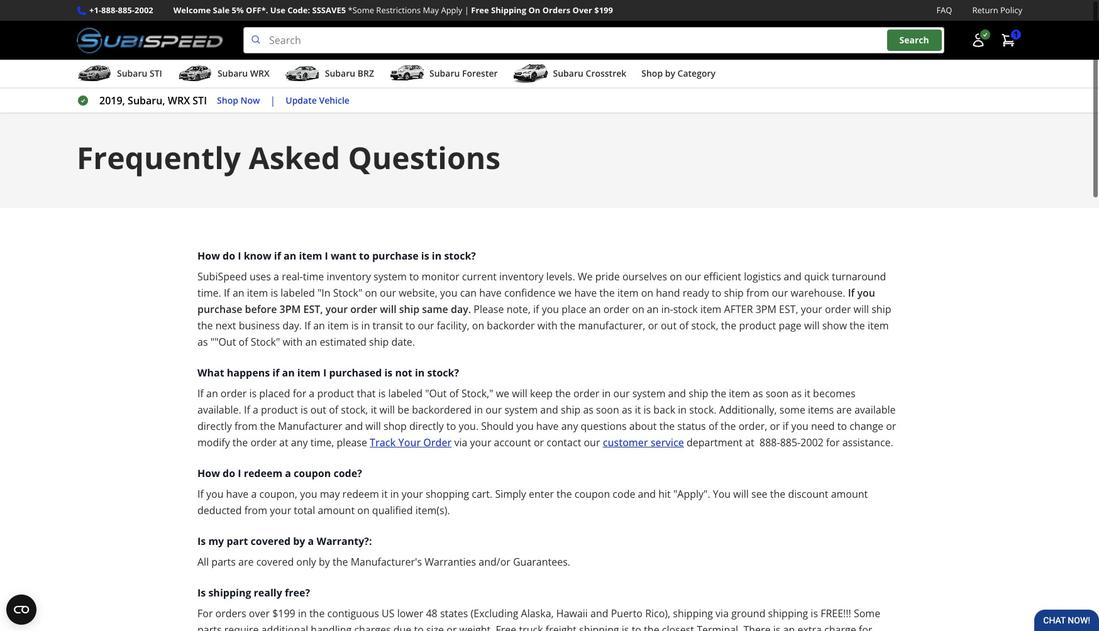 Task type: vqa. For each thing, say whether or not it's contained in the screenshot.
Single Disc Clutches
no



Task type: locate. For each thing, give the bounding box(es) containing it.
subaru inside dropdown button
[[325, 67, 355, 79]]

stock, down that
[[341, 403, 368, 417]]

subaru sti
[[117, 67, 162, 79]]

free
[[471, 4, 489, 16], [496, 623, 517, 631]]

1 vertical spatial out
[[311, 403, 326, 417]]

turnaround
[[832, 270, 886, 284]]

via inside for orders over $199 in the contiguous us lower 48 states (excluding alaska, hawaii and puerto rico), shipping via ground shipping is free!!! some parts require additional handling charges due to size or weight. free truck freight shipping is to the closest terminal. there is an extra charge fo
[[716, 607, 729, 621]]

1 horizontal spatial via
[[716, 607, 729, 621]]

qualified
[[372, 504, 413, 518]]

my
[[208, 535, 224, 548]]

over
[[249, 607, 270, 621]]

sti
[[150, 67, 162, 79], [193, 94, 207, 108]]

subaru inside dropdown button
[[430, 67, 460, 79]]

1 vertical spatial soon
[[596, 403, 619, 417]]

discount
[[788, 487, 829, 501]]

of up manufacturer
[[329, 403, 338, 417]]

stock? up "out
[[427, 366, 459, 380]]

0 vertical spatial stock"
[[333, 286, 362, 300]]

0 horizontal spatial purchase
[[197, 303, 242, 316]]

policy
[[1001, 4, 1023, 16]]

$199 right the over
[[594, 4, 613, 16]]

the down place
[[560, 319, 576, 333]]

note,
[[507, 303, 531, 316]]

simply
[[495, 487, 526, 501]]

system up website,
[[374, 270, 407, 284]]

stock,"
[[462, 387, 493, 401]]

subaru left forester
[[430, 67, 460, 79]]

with up what happens if an item i purchased is not in stock? on the bottom left
[[283, 335, 303, 349]]

0 vertical spatial covered
[[251, 535, 291, 548]]

shop inside dropdown button
[[642, 67, 663, 79]]

2 vertical spatial product
[[261, 403, 298, 417]]

0 vertical spatial wrx
[[250, 67, 270, 79]]

pride
[[595, 270, 620, 284]]

0 vertical spatial soon
[[766, 387, 789, 401]]

0 horizontal spatial are
[[238, 555, 254, 569]]

on inside if you have a coupon, you may redeem it in your shopping cart. simply enter the coupon code and hit "apply". you will see the discount amount deducted from your total amount on qualified item(s).
[[357, 504, 370, 518]]

labeled
[[281, 286, 315, 300], [388, 387, 423, 401]]

2 vertical spatial from
[[244, 504, 267, 518]]

if down some
[[783, 420, 789, 433]]

1 horizontal spatial sti
[[193, 94, 207, 108]]

is up before
[[271, 286, 278, 300]]

return
[[973, 4, 998, 16]]

our down same
[[418, 319, 434, 333]]

| right apply at the left
[[465, 4, 469, 16]]

subaru crosstrek button
[[513, 62, 627, 87]]

0 vertical spatial by
[[665, 67, 675, 79]]

in-
[[661, 303, 673, 316]]

1 horizontal spatial 3pm
[[756, 303, 777, 316]]

0 vertical spatial we
[[558, 286, 572, 300]]

1 vertical spatial system
[[632, 387, 666, 401]]

0 vertical spatial stock,
[[691, 319, 719, 333]]

website,
[[399, 286, 438, 300]]

0 horizontal spatial 3pm
[[280, 303, 301, 316]]

2 at from the left
[[745, 436, 754, 450]]

0 vertical spatial via
[[454, 436, 467, 450]]

+1-888-885-2002
[[89, 4, 153, 16]]

subaru up 'shop now' in the left of the page
[[218, 67, 248, 79]]

product
[[739, 319, 776, 333], [317, 387, 354, 401], [261, 403, 298, 417]]

0 vertical spatial coupon
[[294, 467, 331, 481]]

1 vertical spatial via
[[716, 607, 729, 621]]

is
[[197, 535, 206, 548], [197, 586, 206, 600]]

0 vertical spatial do
[[223, 249, 235, 263]]

1 vertical spatial $199
[[272, 607, 295, 621]]

0 vertical spatial day.
[[451, 303, 471, 316]]

purchased
[[329, 366, 382, 380]]

1 vertical spatial any
[[291, 436, 308, 450]]

i up deducted
[[238, 467, 241, 481]]

update vehicle
[[286, 94, 350, 106]]

1 vertical spatial product
[[317, 387, 354, 401]]

will up 'transit'
[[380, 303, 397, 316]]

0 horizontal spatial by
[[293, 535, 305, 548]]

for right placed
[[293, 387, 306, 401]]

brz
[[358, 67, 374, 79]]

how for how do i redeem a coupon code?
[[197, 467, 220, 481]]

1 vertical spatial 885-
[[780, 436, 801, 450]]

service
[[651, 436, 684, 450]]

you inside please note, if you place an order on an in-stock item after 3pm est, your order will ship the next business day. if an item is in transit to our facility, on backorder with the manufacturer, or out of stock, the product page will show the item as ""out of stock" with an estimated ship date.
[[542, 303, 559, 316]]

will
[[380, 303, 397, 316], [854, 303, 869, 316], [804, 319, 820, 333], [512, 387, 527, 401], [380, 403, 395, 417], [366, 420, 381, 433], [733, 487, 749, 501]]

frequently
[[77, 137, 241, 178]]

stock, inside if an order is placed for a product that is labeled "out of stock," we will keep the order in our system and ship the item as soon as it becomes available. if a product is out of stock, it will be backordered in our system and ship as soon as it is back in stock. additionally, some items are available directly from the manufacturer and will shop directly to you. should you have any questions about the status of the order, or if you need to change or modify the order at any time, please
[[341, 403, 368, 417]]

subaru brz
[[325, 67, 374, 79]]

0 horizontal spatial 2002
[[135, 4, 153, 16]]

0 vertical spatial how
[[197, 249, 220, 263]]

if inside please note, if you place an order on an in-stock item after 3pm est, your order will ship the next business day. if an item is in transit to our facility, on backorder with the manufacturer, or out of stock, the product page will show the item as ""out of stock" with an estimated ship date.
[[305, 319, 311, 333]]

5 subaru from the left
[[553, 67, 584, 79]]

1 3pm from the left
[[280, 303, 301, 316]]

1 horizontal spatial amount
[[831, 487, 868, 501]]

forester
[[462, 67, 498, 79]]

0 vertical spatial |
[[465, 4, 469, 16]]

4 subaru from the left
[[430, 67, 460, 79]]

from inside subispeed uses a real-time inventory system to monitor current inventory levels. we pride ourselves on our efficient logistics and quick turnaround time. if an item is labeled "in stock" on our website, you can have confidence we have the item on hand ready to ship from our warehouse.
[[746, 286, 769, 300]]

parts right all
[[212, 555, 236, 569]]

guarantees.
[[513, 555, 570, 569]]

covered down is my part covered by a warranty?:
[[256, 555, 294, 569]]

of right "out
[[449, 387, 459, 401]]

885- down some
[[780, 436, 801, 450]]

system down keep
[[505, 403, 538, 417]]

2 how from the top
[[197, 467, 220, 481]]

1 vertical spatial purchase
[[197, 303, 242, 316]]

+1-888-885-2002 link
[[89, 4, 153, 17]]

0 vertical spatial shop
[[642, 67, 663, 79]]

track
[[370, 436, 396, 450]]

our up ready
[[685, 270, 701, 284]]

the down after
[[721, 319, 737, 333]]

confidence
[[504, 286, 556, 300]]

free down (excluding
[[496, 623, 517, 631]]

subaru left brz
[[325, 67, 355, 79]]

by
[[665, 67, 675, 79], [293, 535, 305, 548], [319, 555, 330, 569]]

shipping up extra
[[768, 607, 808, 621]]

amount down may
[[318, 504, 355, 518]]

if down 'subispeed'
[[224, 286, 230, 300]]

3 subaru from the left
[[325, 67, 355, 79]]

in inside if you have a coupon, you may redeem it in your shopping cart. simply enter the coupon code and hit "apply". you will see the discount amount deducted from your total amount on qualified item(s).
[[390, 487, 399, 501]]

labeled inside subispeed uses a real-time inventory system to monitor current inventory levels. we pride ourselves on our efficient logistics and quick turnaround time. if an item is labeled "in stock" on our website, you can have confidence we have the item on hand ready to ship from our warehouse.
[[281, 286, 315, 300]]

your inside if you purchase before 3pm est, your order will ship same day.
[[326, 303, 348, 316]]

2002 up the subispeed logo at the left of the page
[[135, 4, 153, 16]]

1 is from the top
[[197, 535, 206, 548]]

2 directly from the left
[[409, 420, 444, 433]]

est, up page
[[779, 303, 798, 316]]

if down what
[[197, 387, 204, 401]]

1 vertical spatial do
[[223, 467, 235, 481]]

and inside for orders over $199 in the contiguous us lower 48 states (excluding alaska, hawaii and puerto rico), shipping via ground shipping is free!!! some parts require additional handling charges due to size or weight. free truck freight shipping is to the closest terminal. there is an extra charge fo
[[591, 607, 608, 621]]

1 vertical spatial by
[[293, 535, 305, 548]]

0 horizontal spatial system
[[374, 270, 407, 284]]

will up 'track'
[[366, 420, 381, 433]]

stock" inside subispeed uses a real-time inventory system to monitor current inventory levels. we pride ourselves on our efficient logistics and quick turnaround time. if an item is labeled "in stock" on our website, you can have confidence we have the item on hand ready to ship from our warehouse.
[[333, 286, 362, 300]]

warehouse.
[[791, 286, 846, 300]]

order up 'transit'
[[350, 303, 377, 316]]

from down the 'coupon,'
[[244, 504, 267, 518]]

the right keep
[[555, 387, 571, 401]]

1 horizontal spatial coupon
[[575, 487, 610, 501]]

a down what happens if an item i purchased is not in stock? on the bottom left
[[309, 387, 315, 401]]

an up estimated
[[313, 319, 325, 333]]

is right that
[[378, 387, 386, 401]]

puerto
[[611, 607, 643, 621]]

how down modify
[[197, 467, 220, 481]]

0 horizontal spatial stock"
[[251, 335, 280, 349]]

subaru for subaru brz
[[325, 67, 355, 79]]

est, inside please note, if you place an order on an in-stock item after 3pm est, your order will ship the next business day. if an item is in transit to our facility, on backorder with the manufacturer, or out of stock, the product page will show the item as ""out of stock" with an estimated ship date.
[[779, 303, 798, 316]]

coupon up may
[[294, 467, 331, 481]]

1 horizontal spatial for
[[826, 436, 840, 450]]

0 vertical spatial system
[[374, 270, 407, 284]]

product inside please note, if you place an order on an in-stock item after 3pm est, your order will ship the next business day. if an item is in transit to our facility, on backorder with the manufacturer, or out of stock, the product page will show the item as ""out of stock" with an estimated ship date.
[[739, 319, 776, 333]]

need
[[811, 420, 835, 433]]

you up account
[[516, 420, 534, 433]]

will left see
[[733, 487, 749, 501]]

on
[[528, 4, 540, 16]]

0 vertical spatial $199
[[594, 4, 613, 16]]

sti inside subaru sti dropdown button
[[150, 67, 162, 79]]

2002 down need
[[801, 436, 824, 450]]

keep
[[530, 387, 553, 401]]

or down hand
[[648, 319, 658, 333]]

1 horizontal spatial we
[[558, 286, 572, 300]]

item down estimated
[[297, 366, 321, 380]]

1 horizontal spatial product
[[317, 387, 354, 401]]

0 horizontal spatial labeled
[[281, 286, 315, 300]]

in right back
[[678, 403, 687, 417]]

1 do from the top
[[223, 249, 235, 263]]

labeled up be
[[388, 387, 423, 401]]

efficient
[[704, 270, 741, 284]]

0 vertical spatial is
[[197, 535, 206, 548]]

by right the only
[[319, 555, 330, 569]]

0 horizontal spatial free
[[471, 4, 489, 16]]

0 vertical spatial with
[[538, 319, 558, 333]]

est, inside if you purchase before 3pm est, your order will ship same day.
[[303, 303, 323, 316]]

0 horizontal spatial via
[[454, 436, 467, 450]]

0 vertical spatial out
[[661, 319, 677, 333]]

2 horizontal spatial product
[[739, 319, 776, 333]]

if
[[274, 249, 281, 263], [533, 303, 539, 316], [272, 366, 279, 380], [783, 420, 789, 433]]

and up back
[[668, 387, 686, 401]]

business
[[239, 319, 280, 333]]

purchase up website,
[[372, 249, 419, 263]]

1 horizontal spatial at
[[745, 436, 754, 450]]

1 horizontal spatial stock"
[[333, 286, 362, 300]]

est,
[[303, 303, 323, 316], [779, 303, 798, 316]]

0 vertical spatial for
[[293, 387, 306, 401]]

product down placed
[[261, 403, 298, 417]]

from
[[746, 286, 769, 300], [235, 420, 257, 433], [244, 504, 267, 518]]

1 at from the left
[[279, 436, 288, 450]]

1 subaru from the left
[[117, 67, 147, 79]]

0 horizontal spatial |
[[270, 94, 276, 108]]

day. inside please note, if you place an order on an in-stock item after 3pm est, your order will ship the next business day. if an item is in transit to our facility, on backorder with the manufacturer, or out of stock, the product page will show the item as ""out of stock" with an estimated ship date.
[[282, 319, 302, 333]]

back
[[654, 403, 675, 417]]

1 vertical spatial we
[[496, 387, 509, 401]]

to inside please note, if you place an order on an in-stock item after 3pm est, your order will ship the next business day. if an item is in transit to our facility, on backorder with the manufacturer, or out of stock, the product page will show the item as ""out of stock" with an estimated ship date.
[[406, 319, 415, 333]]

via up terminal.
[[716, 607, 729, 621]]

an down 'subispeed'
[[233, 286, 244, 300]]

that
[[357, 387, 376, 401]]

stock"
[[333, 286, 362, 300], [251, 335, 280, 349]]

2 vertical spatial system
[[505, 403, 538, 417]]

return policy link
[[973, 4, 1023, 17]]

will left be
[[380, 403, 395, 417]]

1 horizontal spatial est,
[[779, 303, 798, 316]]

order inside if you purchase before 3pm est, your order will ship same day.
[[350, 303, 377, 316]]

0 vertical spatial purchase
[[372, 249, 419, 263]]

covered for only
[[256, 555, 294, 569]]

soon up questions
[[596, 403, 619, 417]]

ship up the stock.
[[689, 387, 708, 401]]

a inside subispeed uses a real-time inventory system to monitor current inventory levels. we pride ourselves on our efficient logistics and quick turnaround time. if an item is labeled "in stock" on our website, you can have confidence we have the item on hand ready to ship from our warehouse.
[[274, 270, 279, 284]]

1 vertical spatial covered
[[256, 555, 294, 569]]

via
[[454, 436, 467, 450], [716, 607, 729, 621]]

and
[[784, 270, 802, 284], [668, 387, 686, 401], [540, 403, 558, 417], [345, 420, 363, 433], [638, 487, 656, 501], [591, 607, 608, 621]]

0 horizontal spatial at
[[279, 436, 288, 450]]

sti up 2019, subaru, wrx sti
[[150, 67, 162, 79]]

return policy
[[973, 4, 1023, 16]]

wrx inside dropdown button
[[250, 67, 270, 79]]

day.
[[451, 303, 471, 316], [282, 319, 302, 333]]

restrictions
[[376, 4, 421, 16]]

if right business
[[305, 319, 311, 333]]

$199
[[594, 4, 613, 16], [272, 607, 295, 621]]

redeem down code?
[[342, 487, 379, 501]]

1 vertical spatial wrx
[[168, 94, 190, 108]]

product down after
[[739, 319, 776, 333]]

same
[[422, 303, 448, 316]]

welcome sale 5% off*. use code: sssave5 *some restrictions may apply | free shipping on orders over $199
[[173, 4, 613, 16]]

an up available.
[[206, 387, 218, 401]]

page
[[779, 319, 802, 333]]

on
[[670, 270, 682, 284], [365, 286, 377, 300], [641, 286, 653, 300], [632, 303, 644, 316], [472, 319, 484, 333], [357, 504, 370, 518]]

1 horizontal spatial are
[[837, 403, 852, 417]]

0 horizontal spatial 885-
[[118, 4, 135, 16]]

1 vertical spatial day.
[[282, 319, 302, 333]]

redeem
[[244, 467, 282, 481], [342, 487, 379, 501]]

inventory
[[327, 270, 371, 284], [499, 270, 544, 284]]

shop
[[642, 67, 663, 79], [217, 94, 238, 106]]

0 vertical spatial parts
[[212, 555, 236, 569]]

are down part
[[238, 555, 254, 569]]

0 horizontal spatial product
[[261, 403, 298, 417]]

free inside for orders over $199 in the contiguous us lower 48 states (excluding alaska, hawaii and puerto rico), shipping via ground shipping is free!!! some parts require additional handling charges due to size or weight. free truck freight shipping is to the closest terminal. there is an extra charge fo
[[496, 623, 517, 631]]

shop for shop by category
[[642, 67, 663, 79]]

1 vertical spatial coupon
[[575, 487, 610, 501]]

1 horizontal spatial soon
[[766, 387, 789, 401]]

cart.
[[472, 487, 493, 501]]

1 horizontal spatial 2002
[[801, 436, 824, 450]]

is for is shipping really free?
[[197, 586, 206, 600]]

we right stock,"
[[496, 387, 509, 401]]

subaru
[[117, 67, 147, 79], [218, 67, 248, 79], [325, 67, 355, 79], [430, 67, 460, 79], [553, 67, 584, 79]]

2 est, from the left
[[779, 303, 798, 316]]

if
[[224, 286, 230, 300], [848, 286, 855, 300], [305, 319, 311, 333], [197, 387, 204, 401], [244, 403, 250, 417], [197, 487, 204, 501]]

is
[[421, 249, 429, 263], [271, 286, 278, 300], [351, 319, 359, 333], [385, 366, 393, 380], [249, 387, 257, 401], [378, 387, 386, 401], [301, 403, 308, 417], [644, 403, 651, 417], [811, 607, 818, 621], [622, 623, 629, 631], [773, 623, 781, 631]]

1 vertical spatial labeled
[[388, 387, 423, 401]]

an
[[284, 249, 296, 263], [233, 286, 244, 300], [589, 303, 601, 316], [647, 303, 659, 316], [313, 319, 325, 333], [305, 335, 317, 349], [282, 366, 295, 380], [206, 387, 218, 401], [783, 623, 795, 631]]

1 horizontal spatial shop
[[642, 67, 663, 79]]

2 subaru from the left
[[218, 67, 248, 79]]

1 horizontal spatial free
[[496, 623, 517, 631]]

1 horizontal spatial 885-
[[780, 436, 801, 450]]

to down efficient
[[712, 286, 722, 300]]

2 3pm from the left
[[756, 303, 777, 316]]

hawaii
[[556, 607, 588, 621]]

subaru for subaru sti
[[117, 67, 147, 79]]

if inside please note, if you place an order on an in-stock item after 3pm est, your order will ship the next business day. if an item is in transit to our facility, on backorder with the manufacturer, or out of stock, the product page will show the item as ""out of stock" with an estimated ship date.
[[533, 303, 539, 316]]

do for know
[[223, 249, 235, 263]]

1 vertical spatial for
[[826, 436, 840, 450]]

0 horizontal spatial $199
[[272, 607, 295, 621]]

your down "warehouse."
[[801, 303, 822, 316]]

1 vertical spatial shop
[[217, 94, 238, 106]]

1 vertical spatial stock"
[[251, 335, 280, 349]]

is left my
[[197, 535, 206, 548]]

stock" right "in
[[333, 286, 362, 300]]

by left the category
[[665, 67, 675, 79]]

out down in- on the right of page
[[661, 319, 677, 333]]

it inside if you have a coupon, you may redeem it in your shopping cart. simply enter the coupon code and hit "apply". you will see the discount amount deducted from your total amount on qualified item(s).
[[382, 487, 388, 501]]

if inside if you purchase before 3pm est, your order will ship same day.
[[848, 286, 855, 300]]

frequently asked questions
[[77, 137, 501, 178]]

stock? up current
[[444, 249, 476, 263]]

system inside subispeed uses a real-time inventory system to monitor current inventory levels. we pride ourselves on our efficient logistics and quick turnaround time. if an item is labeled "in stock" on our website, you can have confidence we have the item on hand ready to ship from our warehouse.
[[374, 270, 407, 284]]

1 horizontal spatial $199
[[594, 4, 613, 16]]

will left keep
[[512, 387, 527, 401]]

wrx up now on the top
[[250, 67, 270, 79]]

0 vertical spatial labeled
[[281, 286, 315, 300]]

2 is from the top
[[197, 586, 206, 600]]

be
[[398, 403, 409, 417]]

subaru wrx button
[[177, 62, 270, 87]]

product down what happens if an item i purchased is not in stock? on the bottom left
[[317, 387, 354, 401]]

we inside subispeed uses a real-time inventory system to monitor current inventory levels. we pride ourselves on our efficient logistics and quick turnaround time. if an item is labeled "in stock" on our website, you can have confidence we have the item on hand ready to ship from our warehouse.
[[558, 286, 572, 300]]

our inside please note, if you place an order on an in-stock item after 3pm est, your order will ship the next business day. if an item is in transit to our facility, on backorder with the manufacturer, or out of stock, the product page will show the item as ""out of stock" with an estimated ship date.
[[418, 319, 434, 333]]

the up service
[[660, 420, 675, 433]]

if down the 'confidence' on the top of the page
[[533, 303, 539, 316]]

at down manufacturer
[[279, 436, 288, 450]]

0 horizontal spatial stock,
[[341, 403, 368, 417]]

status
[[678, 420, 706, 433]]

subaru,
[[128, 94, 165, 108]]

you down the turnaround
[[857, 286, 875, 300]]

welcome
[[173, 4, 211, 16]]

code:
[[288, 4, 310, 16]]

1 est, from the left
[[303, 303, 323, 316]]

2 do from the top
[[223, 467, 235, 481]]

we
[[578, 270, 593, 284]]

order
[[350, 303, 377, 316], [603, 303, 630, 316], [825, 303, 851, 316], [221, 387, 247, 401], [573, 387, 600, 401], [251, 436, 277, 450]]

1 vertical spatial redeem
[[342, 487, 379, 501]]

0 horizontal spatial any
[[291, 436, 308, 450]]

covered for by
[[251, 535, 291, 548]]

from down logistics
[[746, 286, 769, 300]]

questions
[[581, 420, 627, 433]]

quick
[[804, 270, 829, 284]]

1 horizontal spatial |
[[465, 4, 469, 16]]

and/or
[[479, 555, 511, 569]]

1 vertical spatial how
[[197, 467, 220, 481]]

0 vertical spatial product
[[739, 319, 776, 333]]

item down "uses"
[[247, 286, 268, 300]]

a
[[274, 270, 279, 284], [309, 387, 315, 401], [253, 403, 258, 417], [285, 467, 291, 481], [251, 487, 257, 501], [308, 535, 314, 548]]

if up deducted
[[197, 487, 204, 501]]

an left extra
[[783, 623, 795, 631]]

0 horizontal spatial for
[[293, 387, 306, 401]]

day. inside if you purchase before 3pm est, your order will ship same day.
[[451, 303, 471, 316]]

1 horizontal spatial day.
[[451, 303, 471, 316]]

in
[[432, 249, 442, 263], [361, 319, 370, 333], [415, 366, 425, 380], [602, 387, 611, 401], [474, 403, 483, 417], [678, 403, 687, 417], [390, 487, 399, 501], [298, 607, 307, 621]]

order,
[[739, 420, 767, 433]]

1 horizontal spatial any
[[561, 420, 578, 433]]

1 how from the top
[[197, 249, 220, 263]]

1 horizontal spatial inventory
[[499, 270, 544, 284]]

sti down 'a subaru wrx thumbnail image'
[[193, 94, 207, 108]]

please
[[474, 303, 504, 316]]

in inside for orders over $199 in the contiguous us lower 48 states (excluding alaska, hawaii and puerto rico), shipping via ground shipping is free!!! some parts require additional handling charges due to size or weight. free truck freight shipping is to the closest terminal. there is an extra charge fo
[[298, 607, 307, 621]]

amount right discount
[[831, 487, 868, 501]]

parts
[[212, 555, 236, 569], [197, 623, 222, 631]]

button image
[[971, 33, 986, 48]]



Task type: describe. For each thing, give the bounding box(es) containing it.
orders
[[215, 607, 246, 621]]

(excluding
[[471, 607, 518, 621]]

item(s).
[[416, 504, 450, 518]]

0 horizontal spatial wrx
[[168, 94, 190, 108]]

5%
[[232, 4, 244, 16]]

about
[[629, 420, 657, 433]]

is up manufacturer
[[301, 403, 308, 417]]

is down happens
[[249, 387, 257, 401]]

it up items
[[804, 387, 811, 401]]

a inside if you have a coupon, you may redeem it in your shopping cart. simply enter the coupon code and hit "apply". you will see the discount amount deducted from your total amount on qualified item(s).
[[251, 487, 257, 501]]

an inside if an order is placed for a product that is labeled "out of stock," we will keep the order in our system and ship the item as soon as it becomes available. if a product is out of stock, it will be backordered in our system and ship as soon as it is back in stock. additionally, some items are available directly from the manufacturer and will shop directly to you. should you have any questions about the status of the order, or if you need to change or modify the order at any time, please
[[206, 387, 218, 401]]

redeem inside if you have a coupon, you may redeem it in your shopping cart. simply enter the coupon code and hit "apply". you will see the discount amount deducted from your total amount on qualified item(s).
[[342, 487, 379, 501]]

as up additionally,
[[753, 387, 763, 401]]

subaru brz button
[[285, 62, 374, 87]]

you down some
[[791, 420, 809, 433]]

on down please
[[472, 319, 484, 333]]

there
[[744, 623, 771, 631]]

if inside if you have a coupon, you may redeem it in your shopping cart. simply enter the coupon code and hit "apply". you will see the discount amount deducted from your total amount on qualified item(s).
[[197, 487, 204, 501]]

order up available.
[[221, 387, 247, 401]]

is down puerto
[[622, 623, 629, 631]]

total
[[294, 504, 315, 518]]

1 vertical spatial with
[[283, 335, 303, 349]]

charge
[[825, 623, 856, 631]]

item down ourselves at the top of the page
[[618, 286, 639, 300]]

*some
[[348, 4, 374, 16]]

facility,
[[437, 319, 470, 333]]

from inside if you have a coupon, you may redeem it in your shopping cart. simply enter the coupon code and hit "apply". you will see the discount amount deducted from your total amount on qualified item(s).
[[244, 504, 267, 518]]

logistics
[[744, 270, 781, 284]]

out inside if an order is placed for a product that is labeled "out of stock," we will keep the order in our system and ship the item as soon as it becomes available. if a product is out of stock, it will be backordered in our system and ship as soon as it is back in stock. additionally, some items are available directly from the manufacturer and will shop directly to you. should you have any questions about the status of the order, or if you need to change or modify the order at any time, please
[[311, 403, 326, 417]]

a subaru forester thumbnail image image
[[389, 64, 424, 83]]

our down questions
[[584, 436, 600, 450]]

will right page
[[804, 319, 820, 333]]

faq
[[937, 4, 952, 16]]

item inside if an order is placed for a product that is labeled "out of stock," we will keep the order in our system and ship the item as soon as it becomes available. if a product is out of stock, it will be backordered in our system and ship as soon as it is back in stock. additionally, some items are available directly from the manufacturer and will shop directly to you. should you have any questions about the status of the order, or if you need to change or modify the order at any time, please
[[729, 387, 750, 401]]

or down available
[[886, 420, 896, 433]]

2019,
[[99, 94, 125, 108]]

1 horizontal spatial with
[[538, 319, 558, 333]]

may
[[320, 487, 340, 501]]

an inside for orders over $199 in the contiguous us lower 48 states (excluding alaska, hawaii and puerto rico), shipping via ground shipping is free!!! some parts require additional handling charges due to size or weight. free truck freight shipping is to the closest terminal. there is an extra charge fo
[[783, 623, 795, 631]]

current
[[462, 270, 497, 284]]

from inside if an order is placed for a product that is labeled "out of stock," we will keep the order in our system and ship the item as soon as it becomes available. if a product is out of stock, it will be backordered in our system and ship as soon as it is back in stock. additionally, some items are available directly from the manufacturer and will shop directly to you. should you have any questions about the status of the order, or if you need to change or modify the order at any time, please
[[235, 420, 257, 433]]

1 vertical spatial stock?
[[427, 366, 459, 380]]

0 vertical spatial 2002
[[135, 4, 153, 16]]

have inside if you have a coupon, you may redeem it in your shopping cart. simply enter the coupon code and hit "apply". you will see the discount amount deducted from your total amount on qualified item(s).
[[226, 487, 249, 501]]

the right see
[[770, 487, 786, 501]]

is left not
[[385, 366, 393, 380]]

time.
[[197, 286, 221, 300]]

have inside if an order is placed for a product that is labeled "out of stock," we will keep the order in our system and ship the item as soon as it becomes available. if a product is out of stock, it will be backordered in our system and ship as soon as it is back in stock. additionally, some items are available directly from the manufacturer and will shop directly to you. should you have any questions about the status of the order, or if you need to change or modify the order at any time, please
[[536, 420, 559, 433]]

you
[[713, 487, 731, 501]]

to left you.
[[446, 420, 456, 433]]

ready
[[683, 286, 709, 300]]

1 vertical spatial 2002
[[801, 436, 824, 450]]

2 horizontal spatial system
[[632, 387, 666, 401]]

a subaru brz thumbnail image image
[[285, 64, 320, 83]]

we inside if an order is placed for a product that is labeled "out of stock," we will keep the order in our system and ship the item as soon as it becomes available. if a product is out of stock, it will be backordered in our system and ship as soon as it is back in stock. additionally, some items are available directly from the manufacturer and will shop directly to you. should you have any questions about the status of the order, or if you need to change or modify the order at any time, please
[[496, 387, 509, 401]]

subaru for subaru wrx
[[218, 67, 248, 79]]

you inside if you purchase before 3pm est, your order will ship same day.
[[857, 286, 875, 300]]

an left estimated
[[305, 335, 317, 349]]

to down puerto
[[632, 623, 641, 631]]

not
[[395, 366, 412, 380]]

it down that
[[371, 403, 377, 417]]

have up please
[[479, 286, 502, 300]]

is up extra
[[811, 607, 818, 621]]

a subaru wrx thumbnail image image
[[177, 64, 212, 83]]

shop for shop now
[[217, 94, 238, 106]]

item up estimated
[[328, 319, 349, 333]]

as up questions
[[583, 403, 594, 417]]

to right need
[[837, 420, 847, 433]]

modify
[[197, 436, 230, 450]]

subaru for subaru crosstrek
[[553, 67, 584, 79]]

stock, inside please note, if you place an order on an in-stock item after 3pm est, your order will ship the next business day. if an item is in transit to our facility, on backorder with the manufacturer, or out of stock, the product page will show the item as ""out of stock" with an estimated ship date.
[[691, 319, 719, 333]]

manufacturer,
[[578, 319, 646, 333]]

item right show
[[868, 319, 889, 333]]

in right not
[[415, 366, 425, 380]]

"in
[[318, 286, 331, 300]]

ship down 'transit'
[[369, 335, 389, 349]]

order up questions
[[573, 387, 600, 401]]

stock" inside please note, if you place an order on an in-stock item after 3pm est, your order will ship the next business day. if an item is in transit to our facility, on backorder with the manufacturer, or out of stock, the product page will show the item as ""out of stock" with an estimated ship date.
[[251, 335, 280, 349]]

freight
[[546, 623, 577, 631]]

0 vertical spatial amount
[[831, 487, 868, 501]]

coupon inside if you have a coupon, you may redeem it in your shopping cart. simply enter the coupon code and hit "apply". you will see the discount amount deducted from your total amount on qualified item(s).
[[575, 487, 610, 501]]

warranty?:
[[317, 535, 372, 548]]

subaru for subaru forester
[[430, 67, 460, 79]]

asked
[[249, 137, 340, 178]]

code?
[[334, 467, 362, 481]]

should
[[481, 420, 514, 433]]

is up monitor
[[421, 249, 429, 263]]

if up placed
[[272, 366, 279, 380]]

for inside if an order is placed for a product that is labeled "out of stock," we will keep the order in our system and ship the item as soon as it becomes available. if a product is out of stock, it will be backordered in our system and ship as soon as it is back in stock. additionally, some items are available directly from the manufacturer and will shop directly to you. should you have any questions about the status of the order, or if you need to change or modify the order at any time, please
[[293, 387, 306, 401]]

subispeed logo image
[[77, 27, 223, 54]]

if right know
[[274, 249, 281, 263]]

search input field
[[243, 27, 945, 54]]

shipping up the closest
[[673, 607, 713, 621]]

is up "about"
[[644, 403, 651, 417]]

on up 'transit'
[[365, 286, 377, 300]]

if an order is placed for a product that is labeled "out of stock," we will keep the order in our system and ship the item as soon as it becomes available. if a product is out of stock, it will be backordered in our system and ship as soon as it is back in stock. additionally, some items are available directly from the manufacturer and will shop directly to you. should you have any questions about the status of the order, or if you need to change or modify the order at any time, please
[[197, 387, 896, 450]]

on left in- on the right of page
[[632, 303, 644, 316]]

0 vertical spatial free
[[471, 4, 489, 16]]

shop by category
[[642, 67, 716, 79]]

items
[[808, 403, 834, 417]]

ship inside subispeed uses a real-time inventory system to monitor current inventory levels. we pride ourselves on our efficient logistics and quick turnaround time. if an item is labeled "in stock" on our website, you can have confidence we have the item on hand ready to ship from our warehouse.
[[724, 286, 744, 300]]

your down you.
[[470, 436, 491, 450]]

labeled inside if an order is placed for a product that is labeled "out of stock," we will keep the order in our system and ship the item as soon as it becomes available. if a product is out of stock, it will be backordered in our system and ship as soon as it is back in stock. additionally, some items are available directly from the manufacturer and will shop directly to you. should you have any questions about the status of the order, or if you need to change or modify the order at any time, please
[[388, 387, 423, 401]]

order up how do i redeem a coupon code?
[[251, 436, 277, 450]]

want
[[331, 249, 356, 263]]

or left contact
[[534, 436, 544, 450]]

a up the 'coupon,'
[[285, 467, 291, 481]]

ship inside if you purchase before 3pm est, your order will ship same day.
[[399, 303, 420, 316]]

2 vertical spatial by
[[319, 555, 330, 569]]

if inside if an order is placed for a product that is labeled "out of stock," we will keep the order in our system and ship the item as soon as it becomes available. if a product is out of stock, it will be backordered in our system and ship as soon as it is back in stock. additionally, some items are available directly from the manufacturer and will shop directly to you. should you have any questions about the status of the order, or if you need to change or modify the order at any time, please
[[783, 420, 789, 433]]

shipping up 'orders'
[[208, 586, 251, 600]]

a subaru crosstrek thumbnail image image
[[513, 64, 548, 83]]

will inside if you purchase before 3pm est, your order will ship same day.
[[380, 303, 397, 316]]

the inside subispeed uses a real-time inventory system to monitor current inventory levels. we pride ourselves on our efficient logistics and quick turnaround time. if an item is labeled "in stock" on our website, you can have confidence we have the item on hand ready to ship from our warehouse.
[[599, 286, 615, 300]]

warranties
[[425, 555, 476, 569]]

update vehicle button
[[286, 94, 350, 108]]

and inside subispeed uses a real-time inventory system to monitor current inventory levels. we pride ourselves on our efficient logistics and quick turnaround time. if an item is labeled "in stock" on our website, you can have confidence we have the item on hand ready to ship from our warehouse.
[[784, 270, 802, 284]]

available
[[855, 403, 896, 417]]

see
[[752, 487, 768, 501]]

states
[[440, 607, 468, 621]]

shop by category button
[[642, 62, 716, 87]]

open widget image
[[6, 595, 36, 625]]

if inside subispeed uses a real-time inventory system to monitor current inventory levels. we pride ourselves on our efficient logistics and quick turnaround time. if an item is labeled "in stock" on our website, you can have confidence we have the item on hand ready to ship from our warehouse.
[[224, 286, 230, 300]]

terminal.
[[697, 623, 741, 631]]

manufacturer's
[[351, 555, 422, 569]]

"apply".
[[673, 487, 710, 501]]

additional
[[261, 623, 308, 631]]

2019, subaru, wrx sti
[[99, 94, 207, 108]]

some
[[854, 607, 881, 621]]

is inside subispeed uses a real-time inventory system to monitor current inventory levels. we pride ourselves on our efficient logistics and quick turnaround time. if an item is labeled "in stock" on our website, you can have confidence we have the item on hand ready to ship from our warehouse.
[[271, 286, 278, 300]]

for orders over $199 in the contiguous us lower 48 states (excluding alaska, hawaii and puerto rico), shipping via ground shipping is free!!! some parts require additional handling charges due to size or weight. free truck freight shipping is to the closest terminal. there is an extra charge fo
[[197, 607, 881, 631]]

1 vertical spatial sti
[[193, 94, 207, 108]]

at inside if an order is placed for a product that is labeled "out of stock," we will keep the order in our system and ship the item as soon as it becomes available. if a product is out of stock, it will be backordered in our system and ship as soon as it is back in stock. additionally, some items are available directly from the manufacturer and will shop directly to you. should you have any questions about the status of the order, or if you need to change or modify the order at any time, please
[[279, 436, 288, 450]]

code
[[613, 487, 635, 501]]

orders
[[542, 4, 571, 16]]

your inside please note, if you place an order on an in-stock item after 3pm est, your order will ship the next business day. if an item is in transit to our facility, on backorder with the manufacturer, or out of stock, the product page will show the item as ""out of stock" with an estimated ship date.
[[801, 303, 822, 316]]

questions
[[348, 137, 501, 178]]

show
[[822, 319, 847, 333]]

of up department
[[709, 420, 718, 433]]

subaru forester
[[430, 67, 498, 79]]

now
[[241, 94, 260, 106]]

manufacturer
[[278, 420, 342, 433]]

are inside if an order is placed for a product that is labeled "out of stock," we will keep the order in our system and ship the item as soon as it becomes available. if a product is out of stock, it will be backordered in our system and ship as soon as it is back in stock. additionally, some items are available directly from the manufacturer and will shop directly to you. should you have any questions about the status of the order, or if you need to change or modify the order at any time, please
[[837, 403, 852, 417]]

an up real-
[[284, 249, 296, 263]]

or inside for orders over $199 in the contiguous us lower 48 states (excluding alaska, hawaii and puerto rico), shipping via ground shipping is free!!! some parts require additional handling charges due to size or weight. free truck freight shipping is to the closest terminal. there is an extra charge fo
[[447, 623, 457, 631]]

parts inside for orders over $199 in the contiguous us lower 48 states (excluding alaska, hawaii and puerto rico), shipping via ground shipping is free!!! some parts require additional handling charges due to size or weight. free truck freight shipping is to the closest terminal. there is an extra charge fo
[[197, 623, 222, 631]]

an inside subispeed uses a real-time inventory system to monitor current inventory levels. we pride ourselves on our efficient logistics and quick turnaround time. if an item is labeled "in stock" on our website, you can have confidence we have the item on hand ready to ship from our warehouse.
[[233, 286, 244, 300]]

as inside please note, if you place an order on an in-stock item after 3pm est, your order will ship the next business day. if an item is in transit to our facility, on backorder with the manufacturer, or out of stock, the product page will show the item as ""out of stock" with an estimated ship date.
[[197, 335, 208, 349]]

a right available.
[[253, 403, 258, 417]]

on up hand
[[670, 270, 682, 284]]

shipping down hawaii
[[579, 623, 619, 631]]

as up "about"
[[622, 403, 632, 417]]

the up handling
[[309, 607, 325, 621]]

your down the 'coupon,'
[[270, 504, 291, 518]]

and down keep
[[540, 403, 558, 417]]

1 directly from the left
[[197, 420, 232, 433]]

an left in- on the right of page
[[647, 303, 659, 316]]

subaru forester button
[[389, 62, 498, 87]]

track your order link
[[370, 436, 452, 450]]

will inside if you have a coupon, you may redeem it in your shopping cart. simply enter the coupon code and hit "apply". you will see the discount amount deducted from your total amount on qualified item(s).
[[733, 487, 749, 501]]

$199 inside for orders over $199 in the contiguous us lower 48 states (excluding alaska, hawaii and puerto rico), shipping via ground shipping is free!!! some parts require additional handling charges due to size or weight. free truck freight shipping is to the closest terminal. there is an extra charge fo
[[272, 607, 295, 621]]

is my part covered by a warranty?:
[[197, 535, 372, 548]]

purchase inside if you purchase before 3pm est, your order will ship same day.
[[197, 303, 242, 316]]

and inside if you have a coupon, you may redeem it in your shopping cart. simply enter the coupon code and hit "apply". you will see the discount amount deducted from your total amount on qualified item(s).
[[638, 487, 656, 501]]

"out
[[425, 387, 447, 401]]

alaska,
[[521, 607, 554, 621]]

0 vertical spatial redeem
[[244, 467, 282, 481]]

1 vertical spatial amount
[[318, 504, 355, 518]]

track your order via your account or contact our customer service department at  888-885-2002 for assistance.
[[370, 436, 893, 450]]

the up the stock.
[[711, 387, 726, 401]]

shipping
[[491, 4, 526, 16]]

a up the only
[[308, 535, 314, 548]]

ship down the turnaround
[[872, 303, 891, 316]]

your up the qualified
[[402, 487, 423, 501]]

1 horizontal spatial purchase
[[372, 249, 419, 263]]

the down placed
[[260, 420, 275, 433]]

of right the ""out
[[239, 335, 248, 349]]

time,
[[310, 436, 334, 450]]

extra
[[798, 623, 822, 631]]

ground
[[732, 607, 766, 621]]

to up website,
[[409, 270, 419, 284]]

do for redeem
[[223, 467, 235, 481]]

after
[[724, 303, 753, 316]]

estimated
[[320, 335, 367, 349]]

of down stock
[[679, 319, 689, 333]]

for
[[197, 607, 213, 621]]

the up department
[[721, 420, 736, 433]]

0 horizontal spatial soon
[[596, 403, 619, 417]]

a subaru sti thumbnail image image
[[77, 64, 112, 83]]

out inside please note, if you place an order on an in-stock item after 3pm est, your order will ship the next business day. if an item is in transit to our facility, on backorder with the manufacturer, or out of stock, the product page will show the item as ""out of stock" with an estimated ship date.
[[661, 319, 677, 333]]

your
[[398, 436, 421, 450]]

our left website,
[[380, 286, 396, 300]]

an up placed
[[282, 366, 295, 380]]

you inside subispeed uses a real-time inventory system to monitor current inventory levels. we pride ourselves on our efficient logistics and quick turnaround time. if an item is labeled "in stock" on our website, you can have confidence we have the item on hand ready to ship from our warehouse.
[[440, 286, 457, 300]]

on down ourselves at the top of the page
[[641, 286, 653, 300]]

item down ready
[[701, 303, 722, 316]]

how for how do i know if an item i want to purchase is in stock?
[[197, 249, 220, 263]]

our up questions
[[614, 387, 630, 401]]

2 inventory from the left
[[499, 270, 544, 284]]

our down logistics
[[772, 286, 788, 300]]

contiguous
[[327, 607, 379, 621]]

1 inventory from the left
[[327, 270, 371, 284]]

you up total
[[300, 487, 317, 501]]

you up deducted
[[206, 487, 224, 501]]

and up please
[[345, 420, 363, 433]]

what happens if an item i purchased is not in stock?
[[197, 366, 459, 380]]

is inside please note, if you place an order on an in-stock item after 3pm est, your order will ship the next business day. if an item is in transit to our facility, on backorder with the manufacturer, or out of stock, the product page will show the item as ""out of stock" with an estimated ship date.
[[351, 319, 359, 333]]

our up should
[[486, 403, 502, 417]]

all parts are covered only by the manufacturer's warranties and/or guarantees.
[[197, 555, 570, 569]]

i left know
[[238, 249, 241, 263]]

subispeed uses a real-time inventory system to monitor current inventory levels. we pride ourselves on our efficient logistics and quick turnaround time. if an item is labeled "in stock" on our website, you can have confidence we have the item on hand ready to ship from our warehouse.
[[197, 270, 886, 300]]

is for is my part covered by a warranty?:
[[197, 535, 206, 548]]

i left want at the top
[[325, 249, 328, 263]]

use
[[270, 4, 285, 16]]

handling
[[311, 623, 352, 631]]

account
[[494, 436, 531, 450]]

what
[[197, 366, 224, 380]]

contact
[[547, 436, 581, 450]]

will down the turnaround
[[854, 303, 869, 316]]

by inside dropdown button
[[665, 67, 675, 79]]

in down stock,"
[[474, 403, 483, 417]]

the right modify
[[233, 436, 248, 450]]

the right show
[[850, 319, 865, 333]]

can
[[460, 286, 477, 300]]

1 horizontal spatial system
[[505, 403, 538, 417]]

0 vertical spatial 885-
[[118, 4, 135, 16]]

1 vertical spatial are
[[238, 555, 254, 569]]

in up monitor
[[432, 249, 442, 263]]

3pm inside please note, if you place an order on an in-stock item after 3pm est, your order will ship the next business day. if an item is in transit to our facility, on backorder with the manufacturer, or out of stock, the product page will show the item as ""out of stock" with an estimated ship date.
[[756, 303, 777, 316]]

is right there
[[773, 623, 781, 631]]

shop now
[[217, 94, 260, 106]]

as up some
[[791, 387, 802, 401]]

the down warranty?:
[[333, 555, 348, 569]]

to down lower
[[414, 623, 424, 631]]

order up manufacturer,
[[603, 303, 630, 316]]

3pm inside if you purchase before 3pm est, your order will ship same day.
[[280, 303, 301, 316]]

item up time
[[299, 249, 322, 263]]

before
[[245, 303, 277, 316]]

levels.
[[546, 270, 575, 284]]

if right available.
[[244, 403, 250, 417]]

department
[[687, 436, 743, 450]]

or right order,
[[770, 420, 780, 433]]

or inside please note, if you place an order on an in-stock item after 3pm est, your order will ship the next business day. if an item is in transit to our facility, on backorder with the manufacturer, or out of stock, the product page will show the item as ""out of stock" with an estimated ship date.
[[648, 319, 658, 333]]

0 vertical spatial stock?
[[444, 249, 476, 263]]

it up "about"
[[635, 403, 641, 417]]

in inside please note, if you place an order on an in-stock item after 3pm est, your order will ship the next business day. if an item is in transit to our facility, on backorder with the manufacturer, or out of stock, the product page will show the item as ""out of stock" with an estimated ship date.
[[361, 319, 370, 333]]



